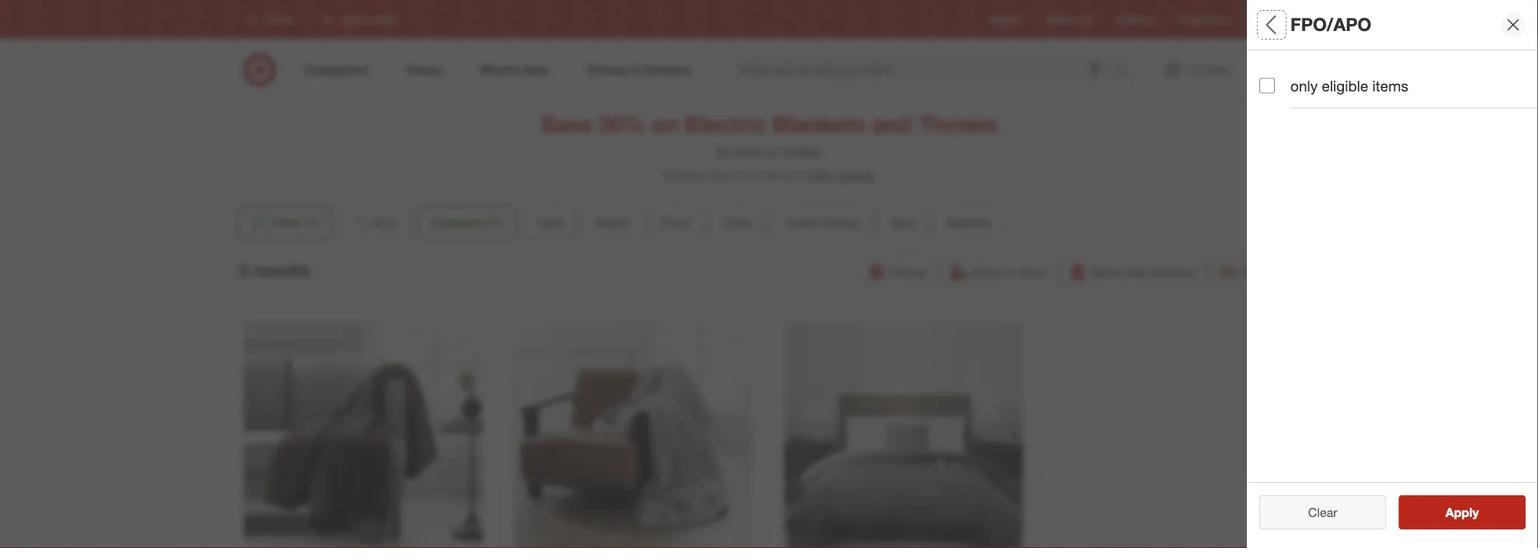 Task type: vqa. For each thing, say whether or not it's contained in the screenshot.
left for
no



Task type: describe. For each thing, give the bounding box(es) containing it.
search
[[1105, 64, 1143, 79]]

0 vertical spatial brand button
[[1259, 92, 1538, 147]]

ad
[[1081, 14, 1092, 25]]

weekly ad
[[1048, 14, 1092, 25]]

(1) for category (1)
[[489, 215, 503, 230]]

filter (1) button
[[238, 206, 332, 240]]

store inside button
[[1018, 265, 1046, 280]]

color button
[[709, 206, 766, 240]]

guest rating
[[785, 215, 858, 230]]

3 items
[[754, 168, 794, 183]]

circle
[[1207, 14, 1231, 25]]

electric
[[685, 110, 766, 138]]

save
[[541, 110, 592, 138]]

clear for clear all
[[1300, 505, 1330, 521]]

dec
[[709, 168, 731, 183]]

redcard link
[[1117, 13, 1154, 26]]

sort button
[[339, 206, 411, 240]]

3 results
[[238, 260, 311, 282]]

offer details button
[[794, 166, 874, 184]]

sort
[[373, 215, 397, 230]]

clear for clear
[[1308, 505, 1338, 521]]

all
[[1259, 14, 1281, 35]]

filters
[[1286, 14, 1334, 35]]

target circle
[[1179, 14, 1231, 25]]

rating
[[822, 215, 858, 230]]

find stores
[[1256, 14, 1303, 25]]

clear button
[[1259, 496, 1386, 530]]

apply button
[[1399, 496, 1526, 530]]

type
[[536, 215, 563, 230]]

redcard
[[1117, 14, 1154, 25]]

3 for 3 results
[[238, 260, 248, 282]]

clear all
[[1300, 505, 1345, 521]]

or
[[767, 145, 779, 160]]

weekly
[[1048, 14, 1078, 25]]

delivery
[[1151, 265, 1196, 280]]

find
[[1256, 14, 1274, 25]]

see
[[1429, 505, 1452, 521]]

category (1)
[[431, 215, 503, 230]]

filter (1)
[[272, 215, 320, 230]]

same day delivery
[[1091, 265, 1196, 280]]

online
[[783, 145, 821, 160]]

size
[[890, 215, 914, 230]]

target
[[1179, 14, 1205, 25]]

results for see results
[[1455, 505, 1495, 521]]

throws
[[918, 110, 998, 138]]

same
[[1091, 265, 1123, 280]]

registry
[[989, 14, 1023, 25]]

stores
[[1277, 14, 1303, 25]]

0 horizontal spatial brand
[[595, 215, 629, 230]]

1 vertical spatial brand button
[[582, 206, 642, 240]]

price button
[[648, 206, 703, 240]]

What can we help you find? suggestions appear below search field
[[730, 53, 1116, 87]]

material
[[946, 215, 991, 230]]

guest rating button
[[772, 206, 871, 240]]

shipping button
[[1212, 256, 1300, 290]]

offer details
[[807, 168, 874, 183]]

shipping
[[1241, 265, 1290, 280]]

material button
[[933, 206, 1004, 240]]



Task type: locate. For each thing, give the bounding box(es) containing it.
(1) right filter
[[306, 215, 320, 230]]

on
[[651, 110, 678, 138]]

items inside fpo/apo dialog
[[1373, 77, 1409, 95]]

items right the eligible
[[1373, 77, 1409, 95]]

results
[[253, 260, 311, 282], [1455, 505, 1495, 521]]

results down filter (1) button
[[253, 260, 311, 282]]

0 horizontal spatial (1)
[[306, 215, 320, 230]]

guest
[[785, 215, 818, 230]]

only eligible items checkbox
[[1259, 78, 1275, 94]]

store inside the save 30% on electric blankets and throws in-store or online
[[733, 145, 764, 160]]

color
[[722, 215, 752, 230]]

blankets
[[773, 110, 865, 138]]

see results button
[[1399, 496, 1526, 530]]

fpo/apo
[[1291, 14, 1372, 35]]

3 down filter (1) button
[[238, 260, 248, 282]]

1 horizontal spatial brand
[[1259, 108, 1302, 126]]

store
[[733, 145, 764, 160], [1018, 265, 1046, 280]]

shop in store button
[[943, 256, 1056, 290]]

search button
[[1105, 53, 1143, 90]]

5
[[734, 168, 741, 183]]

store left or
[[733, 145, 764, 160]]

1 horizontal spatial results
[[1455, 505, 1495, 521]]

pickup button
[[860, 256, 937, 290]]

0 vertical spatial items
[[1373, 77, 1409, 95]]

0 vertical spatial store
[[733, 145, 764, 160]]

all filters dialog
[[1247, 0, 1538, 549]]

1 clear from the left
[[1300, 505, 1330, 521]]

1 horizontal spatial items
[[1373, 77, 1409, 95]]

0 horizontal spatial results
[[253, 260, 311, 282]]

0 horizontal spatial brand button
[[582, 206, 642, 240]]

3
[[754, 168, 761, 183], [238, 260, 248, 282]]

results for 3 results
[[253, 260, 311, 282]]

all filters
[[1259, 14, 1334, 35]]

brand down only eligible items checkbox
[[1259, 108, 1302, 126]]

50"x60" cozy heated throw blanket - brookstone image
[[244, 323, 483, 549], [244, 323, 483, 549]]

heated blanket - brookstone image
[[784, 323, 1023, 549], [784, 323, 1023, 549]]

weekly ad link
[[1048, 13, 1092, 26]]

1 vertical spatial results
[[1455, 505, 1495, 521]]

only
[[1291, 77, 1318, 95]]

brand button
[[1259, 92, 1538, 147], [582, 206, 642, 240]]

type button
[[523, 206, 576, 240]]

items down or
[[764, 168, 794, 183]]

eligible
[[1322, 77, 1368, 95]]

1 vertical spatial items
[[764, 168, 794, 183]]

3 for 3 items
[[754, 168, 761, 183]]

store right 'in' on the right of page
[[1018, 265, 1046, 280]]

all
[[1333, 505, 1345, 521]]

save 30% on electric blankets and throws in-store or online
[[541, 110, 998, 160]]

and
[[872, 110, 912, 138]]

(1) inside button
[[306, 215, 320, 230]]

fpo/apo dialog
[[1247, 0, 1538, 549]]

in
[[1004, 265, 1014, 280]]

1 (1) from the left
[[306, 215, 320, 230]]

expires
[[664, 168, 705, 183]]

brand right the type
[[595, 215, 629, 230]]

see results
[[1429, 505, 1495, 521]]

1 vertical spatial brand
[[595, 215, 629, 230]]

30%
[[599, 110, 645, 138]]

shop in store
[[972, 265, 1046, 280]]

details
[[838, 168, 874, 183]]

in-
[[717, 145, 733, 160]]

clear inside all filters dialog
[[1300, 505, 1330, 521]]

0 vertical spatial brand
[[1259, 108, 1302, 126]]

0 vertical spatial 3
[[754, 168, 761, 183]]

1 horizontal spatial 3
[[754, 168, 761, 183]]

price
[[661, 215, 690, 230]]

2 (1) from the left
[[489, 215, 503, 230]]

expires dec 5
[[664, 168, 741, 183]]

only eligible items
[[1291, 77, 1409, 95]]

same day delivery button
[[1062, 256, 1206, 290]]

clear inside fpo/apo dialog
[[1308, 505, 1338, 521]]

1 horizontal spatial (1)
[[489, 215, 503, 230]]

items
[[1373, 77, 1409, 95], [764, 168, 794, 183]]

2 clear from the left
[[1308, 505, 1338, 521]]

3 right 5
[[754, 168, 761, 183]]

clear all button
[[1259, 496, 1386, 530]]

registry link
[[989, 13, 1023, 26]]

day
[[1126, 265, 1148, 280]]

(1)
[[306, 215, 320, 230], [489, 215, 503, 230]]

1 vertical spatial store
[[1018, 265, 1046, 280]]

0 horizontal spatial store
[[733, 145, 764, 160]]

1 horizontal spatial store
[[1018, 265, 1046, 280]]

0 horizontal spatial 3
[[238, 260, 248, 282]]

pickup
[[889, 265, 927, 280]]

0 vertical spatial results
[[253, 260, 311, 282]]

brand
[[1259, 108, 1302, 126], [595, 215, 629, 230]]

size button
[[877, 206, 927, 240]]

(1) right category
[[489, 215, 503, 230]]

50"x60" coziest heated throw blanket - brookstone image
[[514, 323, 753, 549], [514, 323, 753, 549]]

clear
[[1300, 505, 1330, 521], [1308, 505, 1338, 521]]

category
[[431, 215, 485, 230]]

results inside button
[[1455, 505, 1495, 521]]

shop
[[972, 265, 1001, 280]]

target circle link
[[1179, 13, 1231, 26]]

brand inside all filters dialog
[[1259, 108, 1302, 126]]

0 horizontal spatial items
[[764, 168, 794, 183]]

find stores link
[[1256, 13, 1303, 26]]

results right see
[[1455, 505, 1495, 521]]

1 vertical spatial 3
[[238, 260, 248, 282]]

(1) for filter (1)
[[306, 215, 320, 230]]

apply
[[1446, 505, 1479, 521]]

offer
[[807, 168, 834, 183]]

1 horizontal spatial brand button
[[1259, 92, 1538, 147]]

filter
[[272, 215, 302, 230]]



